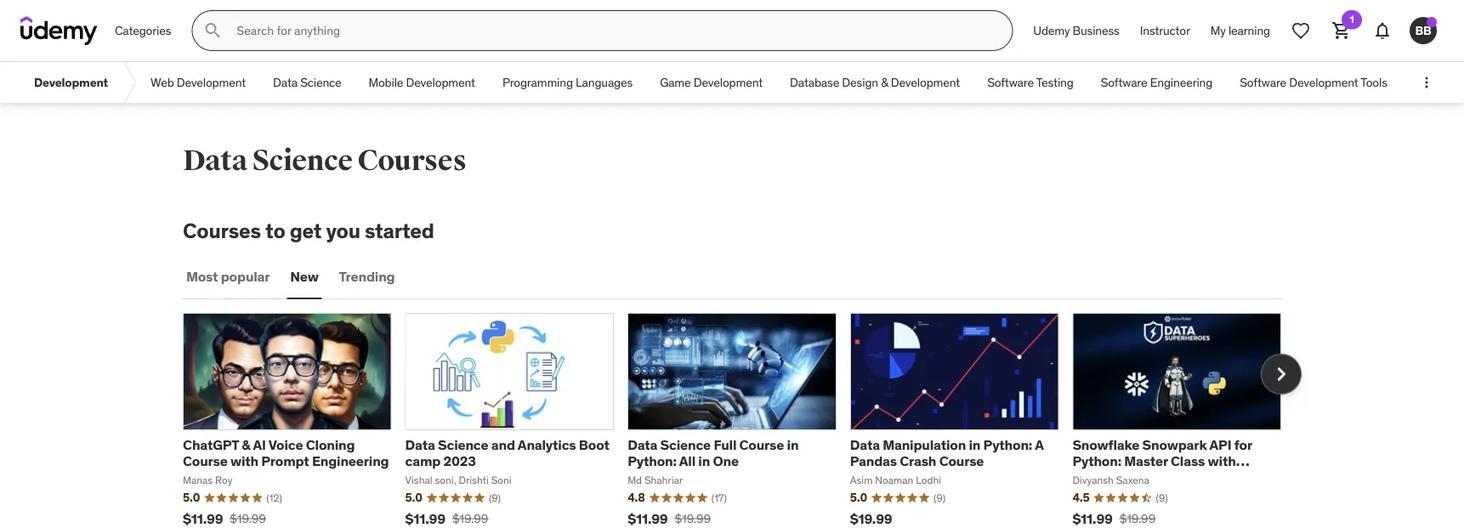 Task type: vqa. For each thing, say whether or not it's contained in the screenshot.
science within the DATA SCIENCE FULL COURSE IN PYTHON: ALL IN ONE
yes



Task type: describe. For each thing, give the bounding box(es) containing it.
data for data science
[[273, 75, 298, 90]]

full
[[714, 436, 737, 454]]

most popular button
[[183, 257, 273, 298]]

1 vertical spatial courses
[[183, 218, 261, 243]]

udemy business link
[[1023, 10, 1130, 51]]

testing
[[1037, 75, 1074, 90]]

science for data science and analytics boot camp 2023
[[438, 436, 489, 454]]

for
[[1235, 436, 1253, 454]]

mobile development link
[[355, 62, 489, 103]]

development for software development tools
[[1290, 75, 1359, 90]]

course inside 'data science full course in python: all in one'
[[740, 436, 784, 454]]

cloning
[[306, 436, 355, 454]]

data science and analytics boot camp 2023
[[405, 436, 610, 470]]

python: inside snowflake snowpark api for python: master class with project
[[1073, 453, 1122, 470]]

languages
[[576, 75, 633, 90]]

data for data science courses
[[183, 143, 247, 178]]

software development tools link
[[1227, 62, 1402, 103]]

prompt
[[261, 453, 309, 470]]

you
[[326, 218, 361, 243]]

snowflake
[[1073, 436, 1140, 454]]

1
[[1350, 13, 1355, 26]]

game development link
[[647, 62, 777, 103]]

started
[[365, 218, 434, 243]]

software testing
[[988, 75, 1074, 90]]

design
[[842, 75, 879, 90]]

bb link
[[1403, 10, 1444, 51]]

udemy business
[[1034, 23, 1120, 38]]

data science full course in python: all in one
[[628, 436, 799, 470]]

categories
[[115, 23, 171, 38]]

arrow pointing to subcategory menu links image
[[122, 62, 137, 103]]

data science full course in python: all in one link
[[628, 436, 799, 470]]

mobile development
[[369, 75, 475, 90]]

all
[[679, 453, 696, 470]]

ai
[[253, 436, 266, 454]]

carousel element
[[183, 313, 1302, 528]]

to
[[265, 218, 285, 243]]

notifications image
[[1373, 20, 1393, 41]]

master
[[1125, 453, 1168, 470]]

web development link
[[137, 62, 260, 103]]

Search for anything text field
[[233, 16, 992, 45]]

0 horizontal spatial in
[[699, 453, 710, 470]]

voice
[[269, 436, 303, 454]]

1 horizontal spatial in
[[787, 436, 799, 454]]

2023
[[444, 453, 476, 470]]

database
[[790, 75, 840, 90]]

game development
[[660, 75, 763, 90]]

web
[[151, 75, 174, 90]]

udemy
[[1034, 23, 1070, 38]]

my learning
[[1211, 23, 1271, 38]]

and
[[491, 436, 515, 454]]

courses to get you started
[[183, 218, 434, 243]]

crash
[[900, 453, 937, 470]]

data for data science and analytics boot camp 2023
[[405, 436, 435, 454]]

data manipulation in python: a pandas crash course
[[850, 436, 1044, 470]]

api
[[1210, 436, 1232, 454]]

development for mobile development
[[406, 75, 475, 90]]

software for software testing
[[988, 75, 1034, 90]]

snowflake snowpark api for python: master class with project
[[1073, 436, 1253, 486]]

software for software engineering
[[1101, 75, 1148, 90]]

udemy image
[[20, 16, 98, 45]]

engineering inside chatgpt & ai voice cloning course with prompt engineering
[[312, 453, 389, 470]]

in inside data manipulation in python: a pandas crash course
[[969, 436, 981, 454]]

pandas
[[850, 453, 897, 470]]

python: inside 'data science full course in python: all in one'
[[628, 453, 677, 470]]

development inside 'link'
[[34, 75, 108, 90]]

most
[[186, 268, 218, 286]]

bb
[[1416, 23, 1432, 38]]

web development
[[151, 75, 246, 90]]

trending
[[339, 268, 395, 286]]

get
[[290, 218, 322, 243]]

new
[[290, 268, 319, 286]]

categories button
[[105, 10, 181, 51]]

data science courses
[[183, 143, 466, 178]]

data science link
[[260, 62, 355, 103]]

development for game development
[[694, 75, 763, 90]]

1 horizontal spatial engineering
[[1151, 75, 1213, 90]]

development for web development
[[177, 75, 246, 90]]



Task type: locate. For each thing, give the bounding box(es) containing it.
science inside 'data science full course in python: all in one'
[[661, 436, 711, 454]]

courses up the most popular
[[183, 218, 261, 243]]

project
[[1073, 469, 1119, 486]]

development right design
[[891, 75, 960, 90]]

data inside data science and analytics boot camp 2023
[[405, 436, 435, 454]]

python: left all
[[628, 453, 677, 470]]

0 horizontal spatial courses
[[183, 218, 261, 243]]

software for software development tools
[[1240, 75, 1287, 90]]

snowflake snowpark api for python: master class with project link
[[1073, 436, 1253, 486]]

data science
[[273, 75, 342, 90]]

0 horizontal spatial &
[[242, 436, 250, 454]]

software engineering link
[[1088, 62, 1227, 103]]

programming
[[503, 75, 573, 90]]

&
[[881, 75, 888, 90], [242, 436, 250, 454]]

4 development from the left
[[694, 75, 763, 90]]

development
[[34, 75, 108, 90], [177, 75, 246, 90], [406, 75, 475, 90], [694, 75, 763, 90], [891, 75, 960, 90], [1290, 75, 1359, 90]]

software engineering
[[1101, 75, 1213, 90]]

development left tools
[[1290, 75, 1359, 90]]

data inside data manipulation in python: a pandas crash course
[[850, 436, 880, 454]]

1 horizontal spatial &
[[881, 75, 888, 90]]

database design & development
[[790, 75, 960, 90]]

instructor link
[[1130, 10, 1201, 51]]

1 development from the left
[[34, 75, 108, 90]]

0 horizontal spatial engineering
[[312, 453, 389, 470]]

development right game
[[694, 75, 763, 90]]

3 development from the left
[[406, 75, 475, 90]]

science for data science courses
[[252, 143, 353, 178]]

1 software from the left
[[988, 75, 1034, 90]]

shopping cart with 1 item image
[[1332, 20, 1352, 41]]

data for data science full course in python: all in one
[[628, 436, 658, 454]]

with
[[231, 453, 259, 470], [1208, 453, 1236, 470]]

python: left master
[[1073, 453, 1122, 470]]

in right manipulation
[[969, 436, 981, 454]]

python: left a
[[984, 436, 1033, 454]]

my
[[1211, 23, 1226, 38]]

software down business
[[1101, 75, 1148, 90]]

0 vertical spatial courses
[[358, 143, 466, 178]]

0 horizontal spatial python:
[[628, 453, 677, 470]]

chatgpt & ai voice cloning course with prompt engineering
[[183, 436, 389, 470]]

programming languages
[[503, 75, 633, 90]]

course right crash
[[940, 453, 984, 470]]

python: inside data manipulation in python: a pandas crash course
[[984, 436, 1033, 454]]

courses up started
[[358, 143, 466, 178]]

courses
[[358, 143, 466, 178], [183, 218, 261, 243]]

& right design
[[881, 75, 888, 90]]

6 development from the left
[[1290, 75, 1359, 90]]

1 vertical spatial &
[[242, 436, 250, 454]]

business
[[1073, 23, 1120, 38]]

1 horizontal spatial python:
[[984, 436, 1033, 454]]

0 vertical spatial &
[[881, 75, 888, 90]]

2 horizontal spatial software
[[1240, 75, 1287, 90]]

trending button
[[336, 257, 398, 298]]

science up get
[[252, 143, 353, 178]]

more subcategory menu links image
[[1419, 74, 1436, 91]]

database design & development link
[[777, 62, 974, 103]]

chatgpt
[[183, 436, 239, 454]]

data
[[273, 75, 298, 90], [183, 143, 247, 178], [405, 436, 435, 454], [628, 436, 658, 454], [850, 436, 880, 454]]

software
[[988, 75, 1034, 90], [1101, 75, 1148, 90], [1240, 75, 1287, 90]]

data manipulation in python: a pandas crash course link
[[850, 436, 1044, 470]]

python:
[[984, 436, 1033, 454], [628, 453, 677, 470], [1073, 453, 1122, 470]]

& left ai
[[242, 436, 250, 454]]

engineering
[[1151, 75, 1213, 90], [312, 453, 389, 470]]

science for data science
[[300, 75, 342, 90]]

5 development from the left
[[891, 75, 960, 90]]

course inside chatgpt & ai voice cloning course with prompt engineering
[[183, 453, 228, 470]]

wishlist image
[[1291, 20, 1312, 41]]

snowpark
[[1143, 436, 1207, 454]]

programming languages link
[[489, 62, 647, 103]]

software inside 'link'
[[988, 75, 1034, 90]]

1 horizontal spatial with
[[1208, 453, 1236, 470]]

engineering right prompt
[[312, 453, 389, 470]]

next image
[[1268, 361, 1295, 388]]

my learning link
[[1201, 10, 1281, 51]]

boot
[[579, 436, 610, 454]]

with inside chatgpt & ai voice cloning course with prompt engineering
[[231, 453, 259, 470]]

development link
[[20, 62, 122, 103]]

software development tools
[[1240, 75, 1388, 90]]

in
[[787, 436, 799, 454], [969, 436, 981, 454], [699, 453, 710, 470]]

engineering down "instructor" link
[[1151, 75, 1213, 90]]

mobile
[[369, 75, 403, 90]]

development down udemy image
[[34, 75, 108, 90]]

software down learning
[[1240, 75, 1287, 90]]

development right mobile on the top left
[[406, 75, 475, 90]]

you have alerts image
[[1427, 17, 1437, 27]]

1 with from the left
[[231, 453, 259, 470]]

2 horizontal spatial in
[[969, 436, 981, 454]]

0 horizontal spatial course
[[183, 453, 228, 470]]

game
[[660, 75, 691, 90]]

in right full
[[787, 436, 799, 454]]

chatgpt & ai voice cloning course with prompt engineering link
[[183, 436, 389, 470]]

analytics
[[518, 436, 576, 454]]

& inside database design & development link
[[881, 75, 888, 90]]

data for data manipulation in python: a pandas crash course
[[850, 436, 880, 454]]

0 horizontal spatial software
[[988, 75, 1034, 90]]

science left full
[[661, 436, 711, 454]]

with right class
[[1208, 453, 1236, 470]]

data inside 'data science full course in python: all in one'
[[628, 436, 658, 454]]

data science and analytics boot camp 2023 link
[[405, 436, 610, 470]]

1 horizontal spatial software
[[1101, 75, 1148, 90]]

course
[[740, 436, 784, 454], [183, 453, 228, 470], [940, 453, 984, 470]]

course left ai
[[183, 453, 228, 470]]

2 horizontal spatial course
[[940, 453, 984, 470]]

popular
[[221, 268, 270, 286]]

2 software from the left
[[1101, 75, 1148, 90]]

course right full
[[740, 436, 784, 454]]

camp
[[405, 453, 441, 470]]

learning
[[1229, 23, 1271, 38]]

one
[[713, 453, 739, 470]]

software left the testing
[[988, 75, 1034, 90]]

1 horizontal spatial course
[[740, 436, 784, 454]]

1 link
[[1322, 10, 1363, 51]]

most popular
[[186, 268, 270, 286]]

with left prompt
[[231, 453, 259, 470]]

development right web
[[177, 75, 246, 90]]

3 software from the left
[[1240, 75, 1287, 90]]

science inside data science and analytics boot camp 2023
[[438, 436, 489, 454]]

2 development from the left
[[177, 75, 246, 90]]

course inside data manipulation in python: a pandas crash course
[[940, 453, 984, 470]]

2 horizontal spatial python:
[[1073, 453, 1122, 470]]

new button
[[287, 257, 322, 298]]

with inside snowflake snowpark api for python: master class with project
[[1208, 453, 1236, 470]]

1 vertical spatial engineering
[[312, 453, 389, 470]]

manipulation
[[883, 436, 966, 454]]

tools
[[1361, 75, 1388, 90]]

science for data science full course in python: all in one
[[661, 436, 711, 454]]

science left mobile on the top left
[[300, 75, 342, 90]]

1 horizontal spatial courses
[[358, 143, 466, 178]]

& inside chatgpt & ai voice cloning course with prompt engineering
[[242, 436, 250, 454]]

2 with from the left
[[1208, 453, 1236, 470]]

science left and
[[438, 436, 489, 454]]

in right all
[[699, 453, 710, 470]]

class
[[1171, 453, 1205, 470]]

instructor
[[1140, 23, 1191, 38]]

software testing link
[[974, 62, 1088, 103]]

0 vertical spatial engineering
[[1151, 75, 1213, 90]]

a
[[1035, 436, 1044, 454]]

0 horizontal spatial with
[[231, 453, 259, 470]]

submit search image
[[203, 20, 223, 41]]



